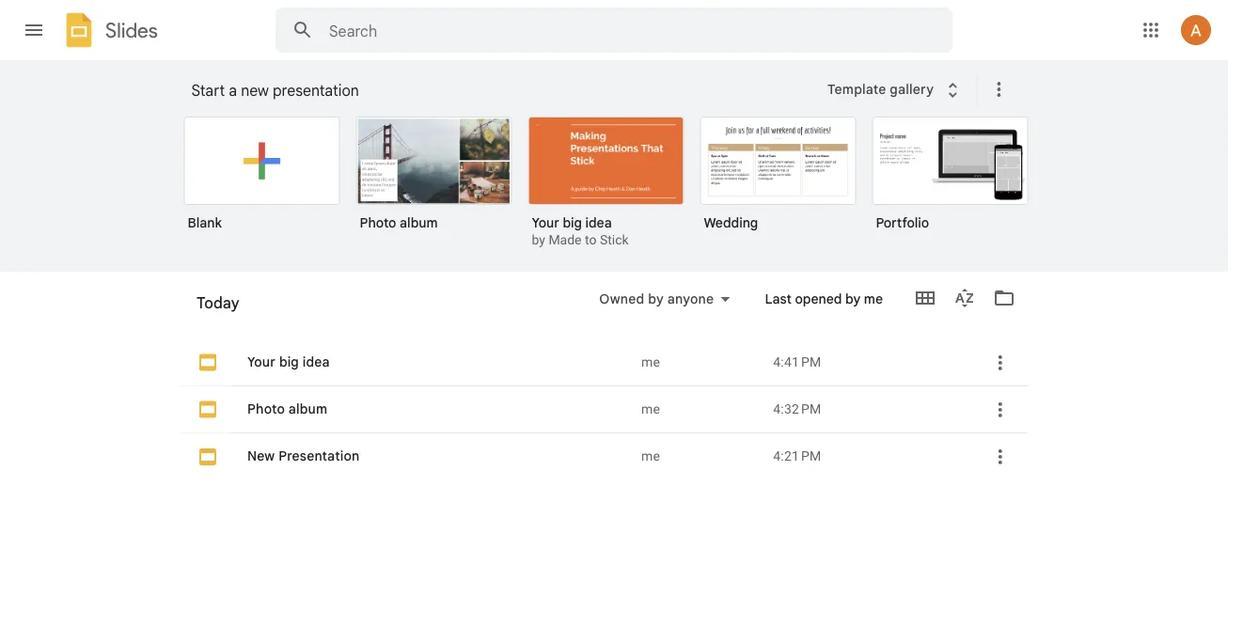 Task type: describe. For each thing, give the bounding box(es) containing it.
slides link
[[60, 11, 158, 53]]

last opened by me 4:21 pm element
[[773, 447, 960, 466]]

your for your big idea
[[247, 354, 276, 371]]

your big idea option inside list box
[[528, 117, 684, 250]]

gallery
[[890, 81, 934, 98]]

anyone
[[668, 291, 714, 307]]

your big idea
[[247, 354, 330, 371]]

presentation
[[279, 448, 360, 465]]

4:21 pm
[[773, 449, 821, 464]]

0 horizontal spatial opened
[[711, 302, 758, 318]]

idea for your big idea
[[303, 354, 330, 371]]

list box containing your big idea
[[182, 263, 1028, 643]]

4:32 pm
[[773, 402, 821, 417]]

me for new presentation
[[641, 449, 660, 464]]

big for your big idea
[[279, 354, 299, 371]]

main menu image
[[23, 19, 45, 41]]

album for your big idea
[[289, 401, 328, 418]]

by inside popup button
[[648, 291, 664, 307]]

last opened by me 4:32 pm element
[[773, 400, 960, 419]]

Search bar text field
[[329, 22, 906, 40]]

search image
[[284, 11, 322, 49]]

portfolio
[[876, 214, 929, 231]]

slides
[[105, 18, 158, 43]]

your for your big idea by made to stick
[[532, 214, 559, 231]]

1 vertical spatial your big idea option
[[182, 263, 1028, 643]]

owned by me element for photo album
[[641, 400, 758, 419]]

owned by anyone
[[599, 291, 714, 307]]

template gallery button
[[815, 72, 977, 106]]

start a new presentation heading
[[191, 60, 815, 120]]

photo album option for blank
[[356, 117, 512, 245]]

blank
[[188, 214, 222, 231]]

big for your big idea by made to stick
[[563, 214, 582, 231]]

owned
[[599, 291, 645, 307]]

blank option
[[184, 117, 340, 245]]

start
[[191, 81, 225, 100]]

owned by anyone button
[[587, 288, 742, 310]]



Task type: locate. For each thing, give the bounding box(es) containing it.
4:41 pm
[[773, 355, 821, 370]]

3 owned by me element from the top
[[641, 447, 758, 466]]

a
[[229, 81, 237, 100]]

opened
[[795, 291, 842, 307], [711, 302, 758, 318]]

portfolio option
[[872, 117, 1029, 245]]

big
[[563, 214, 582, 231], [279, 354, 299, 371]]

idea inside your big idea by made to stick
[[585, 214, 612, 231]]

0 horizontal spatial your
[[247, 354, 276, 371]]

0 vertical spatial owned by me element
[[641, 353, 758, 372]]

your big idea option
[[528, 117, 684, 250], [182, 263, 1028, 643]]

None search field
[[276, 8, 953, 53]]

owned by me element
[[641, 353, 758, 372], [641, 400, 758, 419], [641, 447, 758, 466]]

photo album
[[360, 214, 438, 231], [247, 401, 328, 418]]

last
[[765, 291, 792, 307], [681, 302, 708, 318]]

idea down today heading
[[303, 354, 330, 371]]

idea
[[585, 214, 612, 231], [303, 354, 330, 371]]

0 vertical spatial your big idea option
[[528, 117, 684, 250]]

1 vertical spatial photo
[[247, 401, 285, 418]]

0 horizontal spatial photo
[[247, 401, 285, 418]]

photo album for blank
[[360, 214, 438, 231]]

photo album up today heading
[[360, 214, 438, 231]]

photo album for your big idea
[[247, 401, 328, 418]]

1 today from the top
[[197, 293, 239, 312]]

1 vertical spatial your
[[247, 354, 276, 371]]

photo
[[360, 214, 396, 231], [247, 401, 285, 418]]

1 horizontal spatial opened
[[795, 291, 842, 307]]

0 vertical spatial photo album
[[360, 214, 438, 231]]

2 today from the top
[[197, 301, 234, 317]]

1 vertical spatial owned by me element
[[641, 400, 758, 419]]

start a new presentation
[[191, 81, 359, 100]]

album up today heading
[[400, 214, 438, 231]]

2 vertical spatial owned by me element
[[641, 447, 758, 466]]

last opened by me 4:41 pm element
[[773, 353, 960, 372]]

photo up new at the bottom
[[247, 401, 285, 418]]

today for last opened by me
[[197, 293, 239, 312]]

1 horizontal spatial your
[[532, 214, 559, 231]]

list box
[[184, 113, 1049, 273], [182, 263, 1028, 643]]

0 vertical spatial your
[[532, 214, 559, 231]]

presentation
[[273, 81, 359, 100]]

today for your big idea
[[197, 301, 234, 317]]

by right owned
[[648, 291, 664, 307]]

by up last opened by me 4:41 pm element
[[846, 291, 861, 307]]

1 owned by me element from the top
[[641, 353, 758, 372]]

album up "new presentation"
[[289, 401, 328, 418]]

album for blank
[[400, 214, 438, 231]]

new
[[247, 448, 275, 465]]

1 vertical spatial photo album
[[247, 401, 328, 418]]

album
[[400, 214, 438, 231], [289, 401, 328, 418]]

photo for blank
[[360, 214, 396, 231]]

0 vertical spatial big
[[563, 214, 582, 231]]

photo up today heading
[[360, 214, 396, 231]]

new presentation option
[[182, 357, 1028, 643]]

today
[[197, 293, 239, 312], [197, 301, 234, 317]]

1 vertical spatial big
[[279, 354, 299, 371]]

me
[[864, 291, 883, 307], [780, 302, 799, 318], [641, 355, 660, 370], [641, 402, 660, 417], [641, 449, 660, 464]]

list box containing blank
[[184, 113, 1049, 273]]

today heading
[[182, 272, 559, 332]]

idea up to
[[585, 214, 612, 231]]

big inside your big idea by made to stick
[[563, 214, 582, 231]]

opened up 4:41 pm
[[795, 291, 842, 307]]

0 horizontal spatial last
[[681, 302, 708, 318]]

me for photo album
[[641, 402, 660, 417]]

1 horizontal spatial photo
[[360, 214, 396, 231]]

template gallery
[[828, 81, 934, 98]]

by
[[532, 232, 545, 248], [648, 291, 664, 307], [846, 291, 861, 307], [762, 302, 777, 318]]

0 horizontal spatial idea
[[303, 354, 330, 371]]

1 vertical spatial album
[[289, 401, 328, 418]]

me inside new presentation option
[[641, 449, 660, 464]]

new
[[241, 81, 269, 100]]

last up 4:41 pm
[[765, 291, 792, 307]]

your inside your big idea by made to stick
[[532, 214, 559, 231]]

owned by me element for your big idea
[[641, 353, 758, 372]]

photo album option for your big idea
[[182, 310, 1028, 643]]

last right owned
[[681, 302, 708, 318]]

1 horizontal spatial album
[[400, 214, 438, 231]]

template
[[828, 81, 886, 98]]

0 horizontal spatial big
[[279, 354, 299, 371]]

opened down wedding
[[711, 302, 758, 318]]

your big idea by made to stick
[[532, 214, 629, 248]]

today inside today heading
[[197, 293, 239, 312]]

idea for your big idea by made to stick
[[585, 214, 612, 231]]

1 vertical spatial photo album option
[[182, 310, 1028, 643]]

made
[[549, 232, 582, 248]]

wedding
[[704, 214, 758, 231]]

made to stick link
[[549, 232, 629, 248]]

1 horizontal spatial big
[[563, 214, 582, 231]]

2 owned by me element from the top
[[641, 400, 758, 419]]

photo for your big idea
[[247, 401, 285, 418]]

to
[[585, 232, 597, 248]]

1 horizontal spatial last
[[765, 291, 792, 307]]

1 vertical spatial idea
[[303, 354, 330, 371]]

1 horizontal spatial idea
[[585, 214, 612, 231]]

0 vertical spatial photo
[[360, 214, 396, 231]]

wedding option
[[700, 117, 856, 245]]

photo album down your big idea
[[247, 401, 328, 418]]

photo album option
[[356, 117, 512, 245], [182, 310, 1028, 643]]

0 vertical spatial photo album option
[[356, 117, 512, 245]]

last opened by me
[[765, 291, 883, 307], [681, 302, 799, 318]]

new presentation
[[247, 448, 360, 465]]

more actions. image
[[984, 78, 1010, 101]]

0 horizontal spatial album
[[289, 401, 328, 418]]

1 horizontal spatial photo album
[[360, 214, 438, 231]]

0 horizontal spatial photo album
[[247, 401, 328, 418]]

your
[[532, 214, 559, 231], [247, 354, 276, 371]]

me inside photo album option
[[641, 402, 660, 417]]

me for your big idea
[[641, 355, 660, 370]]

by up 4:41 pm
[[762, 302, 777, 318]]

owned by me element for new presentation
[[641, 447, 758, 466]]

by left made
[[532, 232, 545, 248]]

by inside your big idea by made to stick
[[532, 232, 545, 248]]

0 vertical spatial album
[[400, 214, 438, 231]]

0 vertical spatial idea
[[585, 214, 612, 231]]

stick
[[600, 232, 629, 248]]

me inside "your big idea" option
[[641, 355, 660, 370]]



Task type: vqa. For each thing, say whether or not it's contained in the screenshot.
THE EDIT menu item
no



